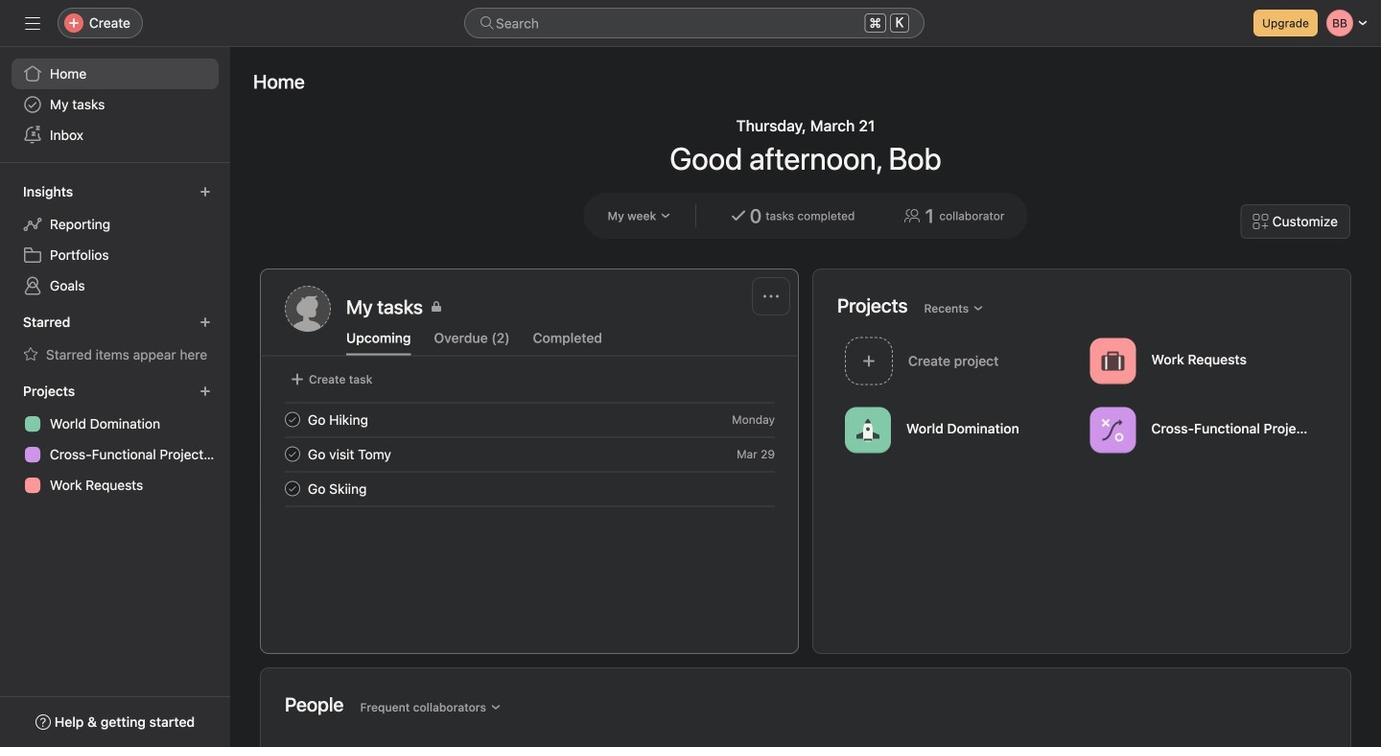 Task type: vqa. For each thing, say whether or not it's contained in the screenshot.
topmost Mark complete 'Option'
yes



Task type: describe. For each thing, give the bounding box(es) containing it.
global element
[[0, 47, 230, 162]]

rocket image
[[857, 419, 880, 442]]

actions image
[[764, 289, 779, 304]]

briefcase image
[[1102, 350, 1125, 373]]

2 mark complete image from the top
[[281, 443, 304, 466]]

3 mark complete image from the top
[[281, 477, 304, 500]]

new project or portfolio image
[[200, 386, 211, 397]]

1 mark complete image from the top
[[281, 408, 304, 431]]



Task type: locate. For each thing, give the bounding box(es) containing it.
2 vertical spatial mark complete image
[[281, 477, 304, 500]]

new insights image
[[200, 186, 211, 198]]

0 vertical spatial mark complete checkbox
[[281, 408, 304, 431]]

1 mark complete checkbox from the top
[[281, 408, 304, 431]]

insights element
[[0, 175, 230, 305]]

1 vertical spatial mark complete image
[[281, 443, 304, 466]]

mark complete image
[[281, 408, 304, 431], [281, 443, 304, 466], [281, 477, 304, 500]]

starred element
[[0, 305, 230, 374]]

list item
[[837, 332, 1083, 390], [262, 402, 798, 437], [262, 437, 798, 472], [262, 472, 798, 506]]

add items to starred image
[[200, 317, 211, 328]]

line_and_symbols image
[[1102, 419, 1125, 442]]

Mark complete checkbox
[[281, 408, 304, 431], [281, 443, 304, 466]]

0 vertical spatial mark complete image
[[281, 408, 304, 431]]

projects element
[[0, 374, 230, 505]]

2 mark complete checkbox from the top
[[281, 443, 304, 466]]

add profile photo image
[[285, 286, 331, 332]]

1 vertical spatial mark complete checkbox
[[281, 443, 304, 466]]

hide sidebar image
[[25, 15, 40, 31]]

Mark complete checkbox
[[281, 477, 304, 500]]

Search tasks, projects, and more text field
[[464, 8, 925, 38]]

None field
[[464, 8, 925, 38]]



